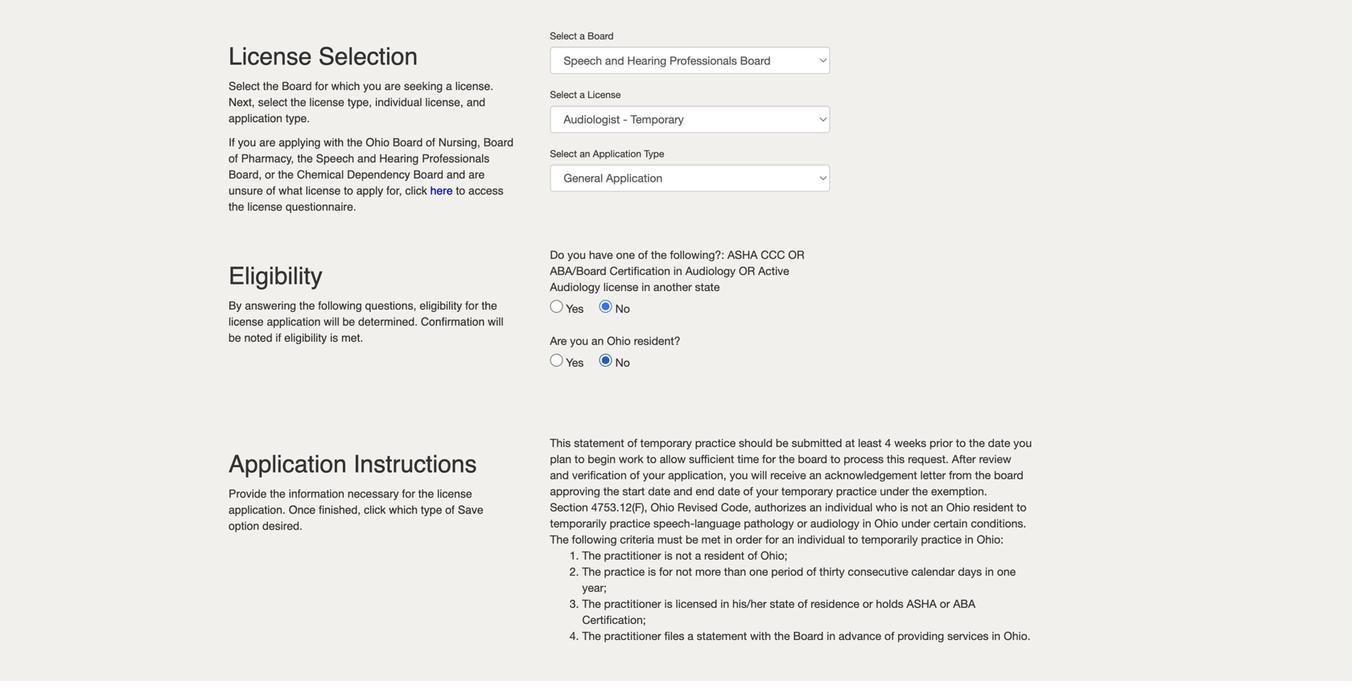 Task type: locate. For each thing, give the bounding box(es) containing it.
criteria
[[620, 533, 654, 547]]

are inside the select the board for which you are seeking a license. next, select the license type, individual license, and application type.
[[385, 80, 401, 93]]

1 horizontal spatial asha
[[907, 598, 937, 611]]

0 vertical spatial click
[[405, 184, 427, 197]]

following
[[318, 299, 362, 312], [572, 533, 617, 547]]

instructions
[[354, 451, 477, 479]]

following inside by answering the following questions, eligibility for the license application will be determined. confirmation will be noted if eligibility is met.
[[318, 299, 362, 312]]

2 yes radio from the top
[[550, 354, 563, 367]]

individual down the audiology at the bottom right
[[798, 533, 845, 547]]

ohio:
[[977, 533, 1004, 547]]

no up "are you an ohio resident?"
[[616, 302, 630, 316]]

necessary
[[348, 488, 399, 501]]

1 horizontal spatial with
[[750, 630, 771, 643]]

4753.12(f),
[[591, 501, 648, 514]]

do
[[550, 248, 565, 262]]

0 vertical spatial following
[[318, 299, 362, 312]]

of inside do you have one of the following?: asha ccc or aba/board certification in audiology or active audiology license in another state
[[638, 248, 648, 262]]

1 yes radio from the top
[[550, 300, 563, 313]]

0 horizontal spatial license
[[229, 43, 312, 70]]

1 vertical spatial yes radio
[[550, 354, 563, 367]]

1 vertical spatial no radio
[[600, 354, 612, 367]]

temporarily
[[550, 517, 607, 531], [862, 533, 918, 547]]

1 vertical spatial under
[[902, 517, 931, 531]]

1 yes from the top
[[566, 302, 596, 316]]

type.
[[286, 112, 310, 125]]

in right "met" at the bottom right of the page
[[724, 533, 733, 547]]

1 vertical spatial your
[[756, 485, 779, 498]]

1 vertical spatial practitioner
[[604, 598, 661, 611]]

section
[[550, 501, 588, 514]]

1 no radio from the top
[[600, 300, 612, 313]]

0 horizontal spatial with
[[324, 136, 344, 149]]

no down "are you an ohio resident?"
[[616, 356, 630, 370]]

license down unsure on the left top of page
[[247, 200, 283, 213]]

files
[[665, 630, 685, 643]]

1 horizontal spatial following
[[572, 533, 617, 547]]

ohio.
[[1004, 630, 1031, 643]]

is
[[330, 332, 338, 345], [900, 501, 909, 514], [665, 549, 673, 563], [648, 566, 656, 579], [665, 598, 673, 611]]

the up type.
[[291, 96, 306, 109]]

of down 'if' on the left top of the page
[[229, 152, 238, 165]]

1 vertical spatial which
[[389, 504, 418, 517]]

0 vertical spatial individual
[[375, 96, 422, 109]]

1 horizontal spatial statement
[[697, 630, 747, 643]]

no radio up "are you an ohio resident?"
[[600, 300, 612, 313]]

yes radio for are you an ohio resident?
[[550, 354, 563, 367]]

one inside do you have one of the following?: asha ccc or aba/board certification in audiology or active audiology license in another state
[[616, 248, 635, 262]]

or down pharmacy,
[[265, 168, 275, 181]]

1 horizontal spatial or
[[789, 248, 805, 262]]

1 vertical spatial following
[[572, 533, 617, 547]]

0 horizontal spatial click
[[364, 504, 386, 517]]

board down submitted
[[798, 453, 828, 466]]

4
[[885, 437, 892, 450]]

0 vertical spatial are
[[385, 80, 401, 93]]

0 vertical spatial or
[[789, 248, 805, 262]]

ohio down who
[[875, 517, 899, 531]]

0 vertical spatial practitioner
[[604, 549, 661, 563]]

an
[[580, 148, 590, 159], [592, 335, 604, 348], [810, 469, 822, 482], [810, 501, 822, 514], [931, 501, 943, 514], [782, 533, 795, 547]]

Yes radio
[[550, 300, 563, 313], [550, 354, 563, 367]]

select for select an application type
[[550, 148, 577, 159]]

will
[[324, 316, 340, 328], [488, 316, 504, 328], [751, 469, 767, 482]]

license inside if you are applying with the ohio board of nursing, board of pharmacy, the speech and hearing professionals board, or the chemical dependency board and are unsure of what license to apply for, click
[[306, 184, 341, 197]]

0 vertical spatial your
[[643, 469, 665, 482]]

in left his/her
[[721, 598, 730, 611]]

state down period at the right bottom of the page
[[770, 598, 795, 611]]

0 vertical spatial resident
[[974, 501, 1014, 514]]

is right who
[[900, 501, 909, 514]]

questionnaire.
[[286, 200, 356, 213]]

aba
[[954, 598, 976, 611]]

the inside do you have one of the following?: asha ccc or aba/board certification in audiology or active audiology license in another state
[[651, 248, 667, 262]]

resident up than
[[704, 549, 745, 563]]

1 horizontal spatial click
[[405, 184, 427, 197]]

year;
[[582, 582, 607, 595]]

click down necessary
[[364, 504, 386, 517]]

to down the audiology at the bottom right
[[848, 533, 858, 547]]

for right time
[[762, 453, 776, 466]]

0 horizontal spatial statement
[[574, 437, 624, 450]]

of
[[426, 136, 435, 149], [229, 152, 238, 165], [266, 184, 276, 197], [638, 248, 648, 262], [628, 437, 637, 450], [630, 469, 640, 482], [743, 485, 753, 498], [445, 504, 455, 517], [748, 549, 758, 563], [807, 566, 817, 579], [798, 598, 808, 611], [885, 630, 895, 643]]

0 vertical spatial application
[[229, 112, 283, 125]]

2 vertical spatial individual
[[798, 533, 845, 547]]

of inside provide the information necessary for the license application. once finished, click which type of save option desired.
[[445, 504, 455, 517]]

period
[[772, 566, 804, 579]]

yes
[[566, 302, 596, 316], [566, 356, 596, 370]]

yes radio for do you have one of the following?: asha ccc or aba/board certification in audiology or active audiology license in another state
[[550, 300, 563, 313]]

1 vertical spatial not
[[676, 549, 692, 563]]

not down must
[[676, 549, 692, 563]]

1 vertical spatial eligibility
[[284, 332, 327, 345]]

request.
[[908, 453, 949, 466]]

or inside if you are applying with the ohio board of nursing, board of pharmacy, the speech and hearing professionals board, or the chemical dependency board and are unsure of what license to apply for, click
[[265, 168, 275, 181]]

once
[[289, 504, 316, 517]]

by
[[229, 299, 242, 312]]

and down professionals
[[447, 168, 465, 181]]

a down select a board
[[580, 89, 585, 100]]

which left type
[[389, 504, 418, 517]]

date right start
[[648, 485, 671, 498]]

practice
[[695, 437, 736, 450], [836, 485, 877, 498], [610, 517, 651, 531], [921, 533, 962, 547], [604, 566, 645, 579]]

ohio
[[366, 136, 390, 149], [607, 335, 631, 348], [651, 501, 675, 514], [947, 501, 970, 514], [875, 517, 899, 531]]

0 vertical spatial with
[[324, 136, 344, 149]]

select up select a license
[[550, 30, 577, 41]]

services
[[948, 630, 989, 643]]

0 vertical spatial no
[[616, 302, 630, 316]]

one down ohio;
[[750, 566, 768, 579]]

2 horizontal spatial will
[[751, 469, 767, 482]]

license selection
[[229, 43, 418, 70]]

temporarily down who
[[862, 533, 918, 547]]

yes down the aba/board
[[566, 302, 596, 316]]

1 vertical spatial no
[[616, 356, 630, 370]]

to down submitted
[[831, 453, 841, 466]]

language
[[695, 517, 741, 531]]

of left "nursing,"
[[426, 136, 435, 149]]

1 horizontal spatial are
[[385, 80, 401, 93]]

an up the audiology at the bottom right
[[810, 501, 822, 514]]

select up next,
[[229, 80, 260, 93]]

individual up the audiology at the bottom right
[[825, 501, 873, 514]]

or
[[789, 248, 805, 262], [739, 264, 755, 278]]

application inside the select the board for which you are seeking a license. next, select the license type, individual license, and application type.
[[229, 112, 283, 125]]

1 vertical spatial click
[[364, 504, 386, 517]]

2 no radio from the top
[[600, 354, 612, 367]]

0 vertical spatial board
[[798, 453, 828, 466]]

1 vertical spatial license
[[588, 89, 621, 100]]

board down review
[[994, 469, 1024, 482]]

No radio
[[600, 300, 612, 313], [600, 354, 612, 367]]

0 horizontal spatial one
[[616, 248, 635, 262]]

0 horizontal spatial state
[[695, 281, 720, 294]]

click inside provide the information necessary for the license application. once finished, click which type of save option desired.
[[364, 504, 386, 517]]

yes for do you have one of the following?: asha ccc or aba/board certification in audiology or active audiology license in another state
[[566, 302, 596, 316]]

application,
[[668, 469, 727, 482]]

1 horizontal spatial eligibility
[[420, 299, 462, 312]]

0 vertical spatial application
[[593, 148, 642, 159]]

if
[[229, 136, 235, 149]]

what
[[279, 184, 303, 197]]

prior
[[930, 437, 953, 450]]

met.
[[341, 332, 363, 345]]

1 vertical spatial temporarily
[[862, 533, 918, 547]]

in down certification
[[642, 281, 651, 294]]

no radio for have
[[600, 300, 612, 313]]

1 horizontal spatial your
[[756, 485, 779, 498]]

consecutive
[[848, 566, 909, 579]]

click right for,
[[405, 184, 427, 197]]

ohio up speech-
[[651, 501, 675, 514]]

practitioner down "certification;"
[[604, 630, 661, 643]]

another
[[654, 281, 692, 294]]

1 vertical spatial with
[[750, 630, 771, 643]]

application down next,
[[229, 112, 283, 125]]

1 vertical spatial statement
[[697, 630, 747, 643]]

0 vertical spatial temporarily
[[550, 517, 607, 531]]

board,
[[229, 168, 262, 181]]

of up certification
[[638, 248, 648, 262]]

date up review
[[988, 437, 1011, 450]]

1 horizontal spatial one
[[750, 566, 768, 579]]

for down license selection
[[315, 80, 328, 93]]

1 horizontal spatial board
[[994, 469, 1024, 482]]

the inside to access the license questionnaire.
[[229, 200, 244, 213]]

1 horizontal spatial application
[[593, 148, 642, 159]]

license up select
[[229, 43, 312, 70]]

0 horizontal spatial are
[[259, 136, 276, 149]]

0 vertical spatial temporary
[[641, 437, 692, 450]]

1 vertical spatial temporary
[[782, 485, 833, 498]]

speech-
[[654, 517, 695, 531]]

seeking
[[404, 80, 443, 93]]

temporarily down section
[[550, 517, 607, 531]]

application
[[593, 148, 642, 159], [229, 451, 347, 479]]

0 vertical spatial statement
[[574, 437, 624, 450]]

application
[[229, 112, 283, 125], [267, 316, 321, 328]]

state inside this statement of temporary practice should be submitted at least 4 weeks prior to the date you plan to begin work to allow sufficient time for the board to process this request. after review and verification of your application, you will receive an acknowledgement letter from the board approving the start date and end date of your temporary practice under the exemption. section 4753.12(f), ohio revised code, authorizes an individual who is not an ohio resident to temporarily practice speech-language pathology or audiology in ohio under certain conditions. the following criteria must be met in order for an individual to temporarily practice in ohio: the practitioner is not a resident of ohio; the practice is for not more than one period of thirty consecutive calendar days in one year; the practitioner is licensed in his/her state of residence or holds asha or aba certification; the practitioner files a statement with the board in advance of providing services in ohio.
[[770, 598, 795, 611]]

1 vertical spatial resident
[[704, 549, 745, 563]]

the up certification
[[651, 248, 667, 262]]

0 horizontal spatial audiology
[[550, 281, 600, 294]]

the down unsure on the left top of page
[[229, 200, 244, 213]]

asha inside do you have one of the following?: asha ccc or aba/board certification in audiology or active audiology license in another state
[[728, 248, 758, 262]]

will down time
[[751, 469, 767, 482]]

0 horizontal spatial your
[[643, 469, 665, 482]]

active
[[758, 264, 790, 278]]

0 vertical spatial state
[[695, 281, 720, 294]]

license
[[229, 43, 312, 70], [588, 89, 621, 100]]

license
[[309, 96, 345, 109], [306, 184, 341, 197], [247, 200, 283, 213], [604, 281, 639, 294], [229, 316, 264, 328], [437, 488, 472, 501]]

0 vertical spatial yes
[[566, 302, 596, 316]]

license inside provide the information necessary for the license application. once finished, click which type of save option desired.
[[437, 488, 472, 501]]

resident?
[[634, 335, 681, 348]]

with down his/her
[[750, 630, 771, 643]]

1 horizontal spatial state
[[770, 598, 795, 611]]

in
[[674, 264, 682, 278], [642, 281, 651, 294], [863, 517, 872, 531], [724, 533, 733, 547], [965, 533, 974, 547], [985, 566, 994, 579], [721, 598, 730, 611], [827, 630, 836, 643], [992, 630, 1001, 643]]

the up what
[[278, 168, 294, 181]]

the up 4753.12(f),
[[604, 485, 619, 498]]

board inside the select the board for which you are seeking a license. next, select the license type, individual license, and application type.
[[282, 80, 312, 93]]

1 practitioner from the top
[[604, 549, 661, 563]]

have
[[589, 248, 613, 262]]

0 horizontal spatial or
[[739, 264, 755, 278]]

the
[[263, 80, 279, 93], [291, 96, 306, 109], [347, 136, 363, 149], [297, 152, 313, 165], [278, 168, 294, 181], [229, 200, 244, 213], [651, 248, 667, 262], [299, 299, 315, 312], [482, 299, 497, 312], [969, 437, 985, 450], [779, 453, 795, 466], [975, 469, 991, 482], [604, 485, 619, 498], [912, 485, 928, 498], [270, 488, 286, 501], [418, 488, 434, 501], [774, 630, 790, 643]]

statement down licensed
[[697, 630, 747, 643]]

0 vertical spatial which
[[331, 80, 360, 93]]

2 vertical spatial practitioner
[[604, 630, 661, 643]]

review
[[979, 453, 1012, 466]]

you inside if you are applying with the ohio board of nursing, board of pharmacy, the speech and hearing professionals board, or the chemical dependency board and are unsure of what license to apply for, click
[[238, 136, 256, 149]]

statement
[[574, 437, 624, 450], [697, 630, 747, 643]]

state inside do you have one of the following?: asha ccc or aba/board certification in audiology or active audiology license in another state
[[695, 281, 720, 294]]

and down license.
[[467, 96, 486, 109]]

license inside do you have one of the following?: asha ccc or aba/board certification in audiology or active audiology license in another state
[[604, 281, 639, 294]]

1 vertical spatial board
[[994, 469, 1024, 482]]

temporary up allow
[[641, 437, 692, 450]]

questions,
[[365, 299, 417, 312]]

no
[[616, 302, 630, 316], [616, 356, 630, 370]]

under left certain at the right bottom of the page
[[902, 517, 931, 531]]

application inside by answering the following questions, eligibility for the license application will be determined. confirmation will be noted if eligibility is met.
[[267, 316, 321, 328]]

of right type
[[445, 504, 455, 517]]

1 vertical spatial or
[[739, 264, 755, 278]]

for inside provide the information necessary for the license application. once finished, click which type of save option desired.
[[402, 488, 415, 501]]

1 no from the top
[[616, 302, 630, 316]]

date
[[988, 437, 1011, 450], [648, 485, 671, 498], [718, 485, 740, 498]]

select a board
[[550, 30, 614, 41]]

a right 'files'
[[688, 630, 694, 643]]

this
[[550, 437, 571, 450]]

aba/board
[[550, 264, 607, 278]]

license inside to access the license questionnaire.
[[247, 200, 283, 213]]

be left "met" at the bottom right of the page
[[686, 533, 699, 547]]

asha right holds
[[907, 598, 937, 611]]

ohio inside if you are applying with the ohio board of nursing, board of pharmacy, the speech and hearing professionals board, or the chemical dependency board and are unsure of what license to apply for, click
[[366, 136, 390, 149]]

do you have one of the following?: asha ccc or aba/board certification in audiology or active audiology license in another state
[[550, 248, 805, 294]]

0 horizontal spatial asha
[[728, 248, 758, 262]]

to inside if you are applying with the ohio board of nursing, board of pharmacy, the speech and hearing professionals board, or the chemical dependency board and are unsure of what license to apply for, click
[[344, 184, 353, 197]]

0 horizontal spatial board
[[798, 453, 828, 466]]

select an application type
[[550, 148, 664, 159]]

is left the 'met.'
[[330, 332, 338, 345]]

audiology down the aba/board
[[550, 281, 600, 294]]

1 horizontal spatial audiology
[[686, 264, 736, 278]]

eligibility up confirmation
[[420, 299, 462, 312]]

to up after
[[956, 437, 966, 450]]

application up the if at the left of page
[[267, 316, 321, 328]]

individual down seeking
[[375, 96, 422, 109]]

1 horizontal spatial which
[[389, 504, 418, 517]]

advance
[[839, 630, 882, 643]]

board up select a license
[[588, 30, 614, 41]]

with up speech
[[324, 136, 344, 149]]

0 horizontal spatial following
[[318, 299, 362, 312]]

1 horizontal spatial temporarily
[[862, 533, 918, 547]]

0 horizontal spatial temporary
[[641, 437, 692, 450]]

application up "information" at the left of page
[[229, 451, 347, 479]]

0 horizontal spatial which
[[331, 80, 360, 93]]

residence
[[811, 598, 860, 611]]

select down select a license
[[550, 148, 577, 159]]

0 vertical spatial audiology
[[686, 264, 736, 278]]

which inside provide the information necessary for the license application. once finished, click which type of save option desired.
[[389, 504, 418, 517]]

or left active on the top of the page
[[739, 264, 755, 278]]

0 vertical spatial license
[[229, 43, 312, 70]]

the up the application.
[[270, 488, 286, 501]]

which inside the select the board for which you are seeking a license. next, select the license type, individual license, and application type.
[[331, 80, 360, 93]]

not
[[912, 501, 928, 514], [676, 549, 692, 563], [676, 566, 692, 579]]

to right here
[[456, 184, 465, 197]]

here link
[[430, 184, 453, 197]]

license up 'save'
[[437, 488, 472, 501]]

2 horizontal spatial date
[[988, 437, 1011, 450]]

select inside the select the board for which you are seeking a license. next, select the license type, individual license, and application type.
[[229, 80, 260, 93]]

1 vertical spatial application
[[229, 451, 347, 479]]

yes radio down are
[[550, 354, 563, 367]]

asha
[[728, 248, 758, 262], [907, 598, 937, 611]]

his/her
[[733, 598, 767, 611]]

1 horizontal spatial date
[[718, 485, 740, 498]]

your down allow
[[643, 469, 665, 482]]

board up select
[[282, 80, 312, 93]]

one
[[616, 248, 635, 262], [750, 566, 768, 579], [997, 566, 1016, 579]]

license left type,
[[309, 96, 345, 109]]

2 no from the top
[[616, 356, 630, 370]]

the down period at the right bottom of the page
[[774, 630, 790, 643]]

will right confirmation
[[488, 316, 504, 328]]

is down must
[[665, 549, 673, 563]]

verification
[[572, 469, 627, 482]]

1 vertical spatial state
[[770, 598, 795, 611]]

2 horizontal spatial are
[[469, 168, 485, 181]]

of left thirty
[[807, 566, 817, 579]]

2 yes from the top
[[566, 356, 596, 370]]

license inside the select the board for which you are seeking a license. next, select the license type, individual license, and application type.
[[309, 96, 345, 109]]

select the board for which you are seeking a license. next, select the license type, individual license, and application type.
[[229, 80, 494, 125]]

your
[[643, 469, 665, 482], [756, 485, 779, 498]]

board down residence
[[793, 630, 824, 643]]

3 practitioner from the top
[[604, 630, 661, 643]]

in left ohio.
[[992, 630, 1001, 643]]

0 vertical spatial asha
[[728, 248, 758, 262]]

1 vertical spatial yes
[[566, 356, 596, 370]]

nursing,
[[439, 136, 481, 149]]

0 vertical spatial no radio
[[600, 300, 612, 313]]

0 vertical spatial yes radio
[[550, 300, 563, 313]]

1 vertical spatial individual
[[825, 501, 873, 514]]



Task type: vqa. For each thing, say whether or not it's contained in the screenshot.
2nd Yes from the bottom
yes



Task type: describe. For each thing, give the bounding box(es) containing it.
type
[[421, 504, 442, 517]]

the down applying
[[297, 152, 313, 165]]

of right "advance"
[[885, 630, 895, 643]]

0 vertical spatial not
[[912, 501, 928, 514]]

by answering the following questions, eligibility for the license application will be determined. confirmation will be noted if eligibility is met.
[[229, 299, 504, 345]]

will inside this statement of temporary practice should be submitted at least 4 weeks prior to the date you plan to begin work to allow sufficient time for the board to process this request. after review and verification of your application, you will receive an acknowledgement letter from the board approving the start date and end date of your temporary practice under the exemption. section 4753.12(f), ohio revised code, authorizes an individual who is not an ohio resident to temporarily practice speech-language pathology or audiology in ohio under certain conditions. the following criteria must be met in order for an individual to temporarily practice in ohio: the practitioner is not a resident of ohio; the practice is for not more than one period of thirty consecutive calendar days in one year; the practitioner is licensed in his/her state of residence or holds asha or aba certification; the practitioner files a statement with the board in advance of providing services in ohio.
[[751, 469, 767, 482]]

information
[[289, 488, 345, 501]]

than
[[724, 566, 746, 579]]

1 horizontal spatial license
[[588, 89, 621, 100]]

for inside the select the board for which you are seeking a license. next, select the license type, individual license, and application type.
[[315, 80, 328, 93]]

you inside do you have one of the following?: asha ccc or aba/board certification in audiology or active audiology license in another state
[[568, 248, 586, 262]]

no for one
[[616, 302, 630, 316]]

certain
[[934, 517, 968, 531]]

or left the aba
[[940, 598, 950, 611]]

of up start
[[630, 469, 640, 482]]

confirmation
[[421, 316, 485, 328]]

are
[[550, 335, 567, 348]]

and inside the select the board for which you are seeking a license. next, select the license type, individual license, and application type.
[[467, 96, 486, 109]]

license.
[[455, 80, 494, 93]]

following inside this statement of temporary practice should be submitted at least 4 weeks prior to the date you plan to begin work to allow sufficient time for the board to process this request. after review and verification of your application, you will receive an acknowledgement letter from the board approving the start date and end date of your temporary practice under the exemption. section 4753.12(f), ohio revised code, authorizes an individual who is not an ohio resident to temporarily practice speech-language pathology or audiology in ohio under certain conditions. the following criteria must be met in order for an individual to temporarily practice in ohio: the practitioner is not a resident of ohio; the practice is for not more than one period of thirty consecutive calendar days in one year; the practitioner is licensed in his/her state of residence or holds asha or aba certification; the practitioner files a statement with the board in advance of providing services in ohio.
[[572, 533, 617, 547]]

process
[[844, 453, 884, 466]]

to access the license questionnaire.
[[229, 184, 504, 213]]

no radio for an
[[600, 354, 612, 367]]

with inside this statement of temporary practice should be submitted at least 4 weeks prior to the date you plan to begin work to allow sufficient time for the board to process this request. after review and verification of your application, you will receive an acknowledgement letter from the board approving the start date and end date of your temporary practice under the exemption. section 4753.12(f), ohio revised code, authorizes an individual who is not an ohio resident to temporarily practice speech-language pathology or audiology in ohio under certain conditions. the following criteria must be met in order for an individual to temporarily practice in ohio: the practitioner is not a resident of ohio; the practice is for not more than one period of thirty consecutive calendar days in one year; the practitioner is licensed in his/her state of residence or holds asha or aba certification; the practitioner files a statement with the board in advance of providing services in ohio.
[[750, 630, 771, 643]]

application instructions
[[229, 451, 477, 479]]

the up after
[[969, 437, 985, 450]]

for inside by answering the following questions, eligibility for the license application will be determined. confirmation will be noted if eligibility is met.
[[465, 299, 479, 312]]

start
[[623, 485, 645, 498]]

0 horizontal spatial eligibility
[[284, 332, 327, 345]]

of down order
[[748, 549, 758, 563]]

select a license
[[550, 89, 621, 100]]

eligibility
[[229, 262, 323, 290]]

or down authorizes
[[797, 517, 808, 531]]

is left licensed
[[665, 598, 673, 611]]

certification;
[[582, 614, 646, 627]]

1 horizontal spatial will
[[488, 316, 504, 328]]

revised
[[678, 501, 718, 514]]

after
[[952, 453, 976, 466]]

practice down certain at the right bottom of the page
[[921, 533, 962, 547]]

the up confirmation
[[482, 299, 497, 312]]

board right "nursing,"
[[484, 136, 514, 149]]

and up dependency
[[358, 152, 376, 165]]

next,
[[229, 96, 255, 109]]

pharmacy,
[[241, 152, 294, 165]]

to up conditions.
[[1017, 501, 1027, 514]]

a inside the select the board for which you are seeking a license. next, select the license type, individual license, and application type.
[[446, 80, 452, 93]]

following?:
[[670, 248, 725, 262]]

of up "work"
[[628, 437, 637, 450]]

an right are
[[592, 335, 604, 348]]

an up ohio;
[[782, 533, 795, 547]]

0 horizontal spatial will
[[324, 316, 340, 328]]

exemption.
[[931, 485, 988, 498]]

for up ohio;
[[766, 533, 779, 547]]

license inside by answering the following questions, eligibility for the license application will be determined. confirmation will be noted if eligibility is met.
[[229, 316, 264, 328]]

providing
[[898, 630, 945, 643]]

board up here
[[413, 168, 444, 181]]

audiology
[[811, 517, 860, 531]]

0 horizontal spatial application
[[229, 451, 347, 479]]

be left noted at the left of page
[[229, 332, 241, 345]]

determined.
[[358, 316, 418, 328]]

here
[[430, 184, 453, 197]]

unsure
[[229, 184, 263, 197]]

applying
[[279, 136, 321, 149]]

0 vertical spatial eligibility
[[420, 299, 462, 312]]

practice down acknowledgement
[[836, 485, 877, 498]]

at
[[846, 437, 855, 450]]

select for select the board for which you are seeking a license. next, select the license type, individual license, and application type.
[[229, 80, 260, 93]]

be right the should
[[776, 437, 789, 450]]

for down must
[[659, 566, 673, 579]]

certification
[[610, 264, 671, 278]]

of left what
[[266, 184, 276, 197]]

answering
[[245, 299, 296, 312]]

the up receive
[[779, 453, 795, 466]]

chemical
[[297, 168, 344, 181]]

the down review
[[975, 469, 991, 482]]

application.
[[229, 504, 286, 517]]

in right days
[[985, 566, 994, 579]]

allow
[[660, 453, 686, 466]]

end
[[696, 485, 715, 498]]

2 horizontal spatial one
[[997, 566, 1016, 579]]

of up code,
[[743, 485, 753, 498]]

in right the audiology at the bottom right
[[863, 517, 872, 531]]

acknowledgement
[[825, 469, 918, 482]]

if you are applying with the ohio board of nursing, board of pharmacy, the speech and hearing professionals board, or the chemical dependency board and are unsure of what license to apply for, click
[[229, 136, 514, 197]]

ohio down 'exemption.'
[[947, 501, 970, 514]]

select for select a license
[[550, 89, 577, 100]]

an right receive
[[810, 469, 822, 482]]

begin
[[588, 453, 616, 466]]

weeks
[[895, 437, 927, 450]]

0 horizontal spatial temporarily
[[550, 517, 607, 531]]

to right "plan"
[[575, 453, 585, 466]]

and down "plan"
[[550, 469, 569, 482]]

pathology
[[744, 517, 794, 531]]

practice up year;
[[604, 566, 645, 579]]

board inside this statement of temporary practice should be submitted at least 4 weeks prior to the date you plan to begin work to allow sufficient time for the board to process this request. after review and verification of your application, you will receive an acknowledgement letter from the board approving the start date and end date of your temporary practice under the exemption. section 4753.12(f), ohio revised code, authorizes an individual who is not an ohio resident to temporarily practice speech-language pathology or audiology in ohio under certain conditions. the following criteria must be met in order for an individual to temporarily practice in ohio: the practitioner is not a resident of ohio; the practice is for not more than one period of thirty consecutive calendar days in one year; the practitioner is licensed in his/her state of residence or holds asha or aba certification; the practitioner files a statement with the board in advance of providing services in ohio.
[[793, 630, 824, 643]]

practice up criteria
[[610, 517, 651, 531]]

a up select a license
[[580, 30, 585, 41]]

an up certain at the right bottom of the page
[[931, 501, 943, 514]]

an down select a license
[[580, 148, 590, 159]]

least
[[858, 437, 882, 450]]

calendar
[[912, 566, 955, 579]]

should
[[739, 437, 773, 450]]

1 horizontal spatial resident
[[974, 501, 1014, 514]]

ccc
[[761, 248, 785, 262]]

to inside to access the license questionnaire.
[[456, 184, 465, 197]]

the up speech
[[347, 136, 363, 149]]

click inside if you are applying with the ohio board of nursing, board of pharmacy, the speech and hearing professionals board, or the chemical dependency board and are unsure of what license to apply for, click
[[405, 184, 427, 197]]

be up the 'met.'
[[343, 316, 355, 328]]

noted
[[244, 332, 273, 345]]

for,
[[387, 184, 402, 197]]

is inside by answering the following questions, eligibility for the license application will be determined. confirmation will be noted if eligibility is met.
[[330, 332, 338, 345]]

hearing
[[379, 152, 419, 165]]

save
[[458, 504, 484, 517]]

plan
[[550, 453, 572, 466]]

apply
[[356, 184, 383, 197]]

2 practitioner from the top
[[604, 598, 661, 611]]

must
[[658, 533, 683, 547]]

in left the ohio:
[[965, 533, 974, 547]]

in left "advance"
[[827, 630, 836, 643]]

to right "work"
[[647, 453, 657, 466]]

conditions.
[[971, 517, 1027, 531]]

or left holds
[[863, 598, 873, 611]]

of left residence
[[798, 598, 808, 611]]

no for ohio
[[616, 356, 630, 370]]

0 vertical spatial under
[[880, 485, 909, 498]]

2 vertical spatial not
[[676, 566, 692, 579]]

select
[[258, 96, 288, 109]]

in up the another
[[674, 264, 682, 278]]

provide
[[229, 488, 267, 501]]

practice up sufficient
[[695, 437, 736, 450]]

individual inside the select the board for which you are seeking a license. next, select the license type, individual license, and application type.
[[375, 96, 422, 109]]

select for select a board
[[550, 30, 577, 41]]

thirty
[[820, 566, 845, 579]]

board up hearing
[[393, 136, 423, 149]]

yes for are you an ohio resident?
[[566, 356, 596, 370]]

license,
[[425, 96, 464, 109]]

2 vertical spatial are
[[469, 168, 485, 181]]

with inside if you are applying with the ohio board of nursing, board of pharmacy, the speech and hearing professionals board, or the chemical dependency board and are unsure of what license to apply for, click
[[324, 136, 344, 149]]

1 vertical spatial are
[[259, 136, 276, 149]]

the right answering
[[299, 299, 315, 312]]

the up select
[[263, 80, 279, 93]]

met
[[702, 533, 721, 547]]

the down letter
[[912, 485, 928, 498]]

is down criteria
[[648, 566, 656, 579]]

ohio left resident?
[[607, 335, 631, 348]]

time
[[738, 453, 759, 466]]

you inside the select the board for which you are seeking a license. next, select the license type, individual license, and application type.
[[363, 80, 382, 93]]

0 horizontal spatial date
[[648, 485, 671, 498]]

asha inside this statement of temporary practice should be submitted at least 4 weeks prior to the date you plan to begin work to allow sufficient time for the board to process this request. after review and verification of your application, you will receive an acknowledgement letter from the board approving the start date and end date of your temporary practice under the exemption. section 4753.12(f), ohio revised code, authorizes an individual who is not an ohio resident to temporarily practice speech-language pathology or audiology in ohio under certain conditions. the following criteria must be met in order for an individual to temporarily practice in ohio: the practitioner is not a resident of ohio; the practice is for not more than one period of thirty consecutive calendar days in one year; the practitioner is licensed in his/her state of residence or holds asha or aba certification; the practitioner files a statement with the board in advance of providing services in ohio.
[[907, 598, 937, 611]]

1 vertical spatial audiology
[[550, 281, 600, 294]]

if
[[276, 332, 281, 345]]

this statement of temporary practice should be submitted at least 4 weeks prior to the date you plan to begin work to allow sufficient time for the board to process this request. after review and verification of your application, you will receive an acknowledgement letter from the board approving the start date and end date of your temporary practice under the exemption. section 4753.12(f), ohio revised code, authorizes an individual who is not an ohio resident to temporarily practice speech-language pathology or audiology in ohio under certain conditions. the following criteria must be met in order for an individual to temporarily practice in ohio: the practitioner is not a resident of ohio; the practice is for not more than one period of thirty consecutive calendar days in one year; the practitioner is licensed in his/her state of residence or holds asha or aba certification; the practitioner files a statement with the board in advance of providing services in ohio.
[[550, 437, 1032, 643]]

a up more
[[695, 549, 701, 563]]

1 horizontal spatial temporary
[[782, 485, 833, 498]]

approving
[[550, 485, 600, 498]]

days
[[958, 566, 982, 579]]

ohio;
[[761, 549, 788, 563]]

holds
[[876, 598, 904, 611]]

from
[[949, 469, 972, 482]]

0 horizontal spatial resident
[[704, 549, 745, 563]]

option
[[229, 520, 259, 533]]

more
[[695, 566, 721, 579]]

authorizes
[[755, 501, 807, 514]]

the up type
[[418, 488, 434, 501]]

and down application,
[[674, 485, 693, 498]]

type
[[644, 148, 664, 159]]



